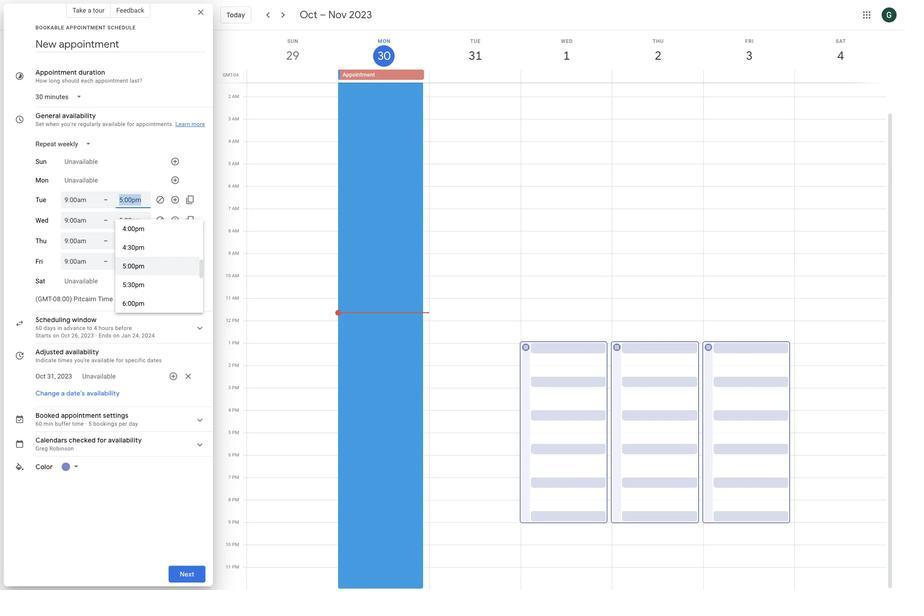 Task type: describe. For each thing, give the bounding box(es) containing it.
tuesday, october 31 element
[[465, 45, 486, 67]]

learn more link
[[175, 121, 205, 128]]

2 inside thu 2
[[654, 48, 661, 64]]

bookable
[[35, 25, 64, 31]]

pm for 9 pm
[[232, 520, 239, 525]]

set
[[35, 121, 44, 128]]

3 for 3 pm
[[228, 385, 231, 390]]

next
[[180, 570, 194, 579]]

when
[[46, 121, 59, 128]]

am for 11 am
[[232, 296, 239, 301]]

in
[[57, 325, 62, 332]]

regularly
[[78, 121, 101, 128]]

pm for 5 pm
[[232, 430, 239, 435]]

pm for 2 pm
[[232, 363, 239, 368]]

4:00pm
[[122, 225, 144, 233]]

appointment for appointment
[[343, 71, 375, 78]]

31
[[468, 48, 482, 64]]

10 for 10 am
[[226, 273, 231, 278]]

bookings
[[93, 421, 117, 427]]

unavailable for sat
[[64, 277, 98, 285]]

buffer
[[55, 421, 71, 427]]

min
[[44, 421, 53, 427]]

1 inside wed 1
[[563, 48, 570, 64]]

day
[[129, 421, 138, 427]]

advance
[[64, 325, 86, 332]]

am for 7 am
[[232, 206, 239, 211]]

booked
[[35, 411, 59, 420]]

am for 6 am
[[232, 184, 239, 189]]

more
[[192, 121, 205, 128]]

8 for 8 pm
[[228, 497, 231, 503]]

sun 29
[[285, 38, 299, 64]]

8 pm
[[228, 497, 239, 503]]

1 vertical spatial 1
[[228, 340, 231, 346]]

you're for general
[[61, 121, 77, 128]]

scheduling window 60 days in advance to 4 hours before starts on oct 26, 2023 · ends on jan 24, 2024
[[35, 316, 155, 339]]

2024
[[142, 333, 155, 339]]

calendars
[[35, 436, 67, 445]]

– left nov
[[320, 8, 326, 21]]

days
[[44, 325, 56, 332]]

8 am
[[228, 228, 239, 234]]

5:00pm option
[[115, 257, 200, 276]]

per
[[119, 421, 127, 427]]

date's
[[66, 389, 85, 397]]

5 for 5 pm
[[228, 430, 231, 435]]

sat for sat
[[35, 277, 45, 285]]

thursday, november 2 element
[[647, 45, 669, 67]]

sat 4
[[836, 38, 846, 64]]

5:00pm
[[122, 262, 144, 270]]

schedule
[[107, 25, 136, 31]]

2 am
[[228, 94, 239, 99]]

am for 10 am
[[232, 273, 239, 278]]

· inside scheduling window 60 days in advance to 4 hours before starts on oct 26, 2023 · ends on jan 24, 2024
[[96, 333, 97, 339]]

am for 2 am
[[232, 94, 239, 99]]

saturday, november 4 element
[[830, 45, 852, 67]]

learn
[[175, 121, 190, 128]]

3 am
[[228, 116, 239, 121]]

tue for tue
[[35, 196, 46, 204]]

29
[[285, 48, 299, 64]]

1 horizontal spatial 2023
[[349, 8, 372, 21]]

appointment inside appointment duration how long should each appointment last?
[[95, 78, 128, 84]]

window
[[72, 316, 97, 324]]

mon 30
[[377, 38, 391, 64]]

12
[[226, 318, 231, 323]]

booked appointment settings 60 min buffer time · 5 bookings per day
[[35, 411, 138, 427]]

last?
[[130, 78, 142, 84]]

take a tour button
[[66, 3, 111, 18]]

– for thu
[[104, 237, 108, 245]]

am for 3 am
[[232, 116, 239, 121]]

7 for 7 am
[[228, 206, 231, 211]]

pm for 4 pm
[[232, 408, 239, 413]]

wed for wed
[[35, 217, 48, 224]]

6:00pm
[[122, 300, 144, 307]]

5 am
[[228, 161, 239, 166]]

tue 31
[[468, 38, 482, 64]]

3 for 3 am
[[228, 116, 231, 121]]

for inside adjusted availability indicate times you're available for specific dates
[[116, 357, 124, 364]]

– for tue
[[104, 196, 108, 204]]

change
[[35, 389, 60, 397]]

fri for fri 3
[[745, 38, 754, 44]]

6 am
[[228, 184, 239, 189]]

oct – nov 2023
[[300, 8, 372, 21]]

9 for 9 pm
[[228, 520, 231, 525]]

pm for 3 pm
[[232, 385, 239, 390]]

unavailable for sun
[[64, 158, 98, 165]]

indicate
[[35, 357, 57, 364]]

5:30pm option
[[115, 276, 200, 294]]

6:00pm option
[[115, 294, 200, 313]]

change a date's availability button
[[32, 385, 123, 402]]

availability inside calendars checked for availability greg robinson
[[108, 436, 142, 445]]

availability inside general availability set when you're regularly available for appointments. learn more
[[62, 112, 96, 120]]

10 am
[[226, 273, 239, 278]]

today
[[227, 11, 245, 19]]

greg
[[35, 446, 48, 452]]

am for 8 am
[[232, 228, 239, 234]]

pm for 10 pm
[[232, 542, 239, 547]]

adjusted
[[35, 348, 64, 356]]

30
[[377, 49, 390, 64]]

tue for tue 31
[[470, 38, 481, 44]]

dates
[[147, 357, 162, 364]]

7 am
[[228, 206, 239, 211]]

ends
[[99, 333, 112, 339]]

specific
[[125, 357, 146, 364]]

availability inside button
[[87, 389, 120, 397]]

appointment row
[[242, 70, 894, 83]]

5 inside booked appointment settings 60 min buffer time · 5 bookings per day
[[88, 421, 92, 427]]

feedback
[[116, 7, 144, 14]]

before
[[115, 325, 132, 332]]

– for wed
[[104, 217, 108, 224]]

9 pm
[[228, 520, 239, 525]]

11 am
[[226, 296, 239, 301]]

1 on from the left
[[53, 333, 59, 339]]

4 inside sat 4
[[837, 48, 844, 64]]

9 am
[[228, 251, 239, 256]]

24,
[[132, 333, 140, 339]]

4:30pm
[[122, 244, 144, 251]]

scheduling
[[35, 316, 70, 324]]

unavailable down adjusted availability indicate times you're available for specific dates
[[82, 373, 116, 380]]

pm for 8 pm
[[232, 497, 239, 503]]

appointment for appointment duration how long should each appointment last?
[[35, 68, 77, 77]]

robinson
[[49, 446, 74, 452]]

how
[[35, 78, 47, 84]]

tour
[[93, 7, 105, 14]]

4:30pm option
[[115, 238, 200, 257]]

jan
[[121, 333, 131, 339]]

next button
[[169, 563, 206, 586]]

wed 1
[[561, 38, 573, 64]]

26,
[[71, 333, 79, 339]]

am for 4 am
[[232, 139, 239, 144]]

10 pm
[[226, 542, 239, 547]]

unavailable for mon
[[64, 177, 98, 184]]

End time on Wednesdays text field
[[119, 215, 147, 226]]



Task type: vqa. For each thing, say whether or not it's contained in the screenshot.
Start time on Tuesdays text box
yes



Task type: locate. For each thing, give the bounding box(es) containing it.
feedback button
[[111, 3, 150, 18]]

0 vertical spatial available
[[102, 121, 125, 128]]

sat up saturday, november 4 element
[[836, 38, 846, 44]]

for down bookings at the bottom left
[[97, 436, 107, 445]]

checked
[[69, 436, 96, 445]]

1 vertical spatial 5
[[88, 421, 92, 427]]

sun up 29
[[287, 38, 299, 44]]

1 vertical spatial a
[[61, 389, 65, 397]]

Add title text field
[[35, 37, 206, 51]]

6
[[228, 184, 231, 189], [228, 453, 231, 458]]

am up 4 am
[[232, 116, 239, 121]]

mon for mon
[[35, 177, 49, 184]]

availability down 26,
[[65, 348, 99, 356]]

10 up 11 pm
[[226, 542, 231, 547]]

8 pm from the top
[[232, 475, 239, 480]]

1 up "appointment" row
[[563, 48, 570, 64]]

1 horizontal spatial sat
[[836, 38, 846, 44]]

6 for 6 pm
[[228, 453, 231, 458]]

you're right times
[[74, 357, 90, 364]]

7 pm from the top
[[232, 453, 239, 458]]

a for take
[[88, 7, 91, 14]]

1 8 from the top
[[228, 228, 231, 234]]

a
[[88, 7, 91, 14], [61, 389, 65, 397]]

tue up 31
[[470, 38, 481, 44]]

3 am from the top
[[232, 139, 239, 144]]

1 7 from the top
[[228, 206, 231, 211]]

1 vertical spatial 2023
[[81, 333, 94, 339]]

0 vertical spatial 11
[[226, 296, 231, 301]]

appointment
[[66, 25, 106, 31]]

adjusted availability indicate times you're available for specific dates
[[35, 348, 162, 364]]

4 am
[[228, 139, 239, 144]]

0 vertical spatial a
[[88, 7, 91, 14]]

8 am from the top
[[232, 251, 239, 256]]

long
[[49, 78, 60, 84]]

4 inside scheduling window 60 days in advance to 4 hours before starts on oct 26, 2023 · ends on jan 24, 2024
[[94, 325, 97, 332]]

monday, october 30, today element
[[373, 45, 395, 67]]

sun
[[287, 38, 299, 44], [35, 158, 47, 165]]

Start time on Thursdays text field
[[64, 235, 92, 247]]

appointment up long
[[35, 68, 77, 77]]

60 inside booked appointment settings 60 min buffer time · 5 bookings per day
[[35, 421, 42, 427]]

60 inside scheduling window 60 days in advance to 4 hours before starts on oct 26, 2023 · ends on jan 24, 2024
[[35, 325, 42, 332]]

sat
[[836, 38, 846, 44], [35, 277, 45, 285]]

thu up thursday, november 2 element
[[653, 38, 664, 44]]

1 horizontal spatial appointment
[[343, 71, 375, 78]]

pm up 9 pm
[[232, 497, 239, 503]]

pm for 11 pm
[[232, 565, 239, 570]]

appointment inside appointment duration how long should each appointment last?
[[35, 68, 77, 77]]

mon inside mon 30
[[378, 38, 391, 44]]

a left date's
[[61, 389, 65, 397]]

pm for 12 pm
[[232, 318, 239, 323]]

60 left min
[[35, 421, 42, 427]]

2023 down to
[[81, 333, 94, 339]]

pm for 7 pm
[[232, 475, 239, 480]]

should
[[62, 78, 79, 84]]

0 vertical spatial tue
[[470, 38, 481, 44]]

0 vertical spatial 3
[[746, 48, 752, 64]]

6 pm
[[228, 453, 239, 458]]

availability inside adjusted availability indicate times you're available for specific dates
[[65, 348, 99, 356]]

1 horizontal spatial wed
[[561, 38, 573, 44]]

1 11 from the top
[[226, 296, 231, 301]]

1 vertical spatial oct
[[61, 333, 70, 339]]

4 am from the top
[[232, 161, 239, 166]]

pm up the 3 pm
[[232, 363, 239, 368]]

2 8 from the top
[[228, 497, 231, 503]]

9 am from the top
[[232, 273, 239, 278]]

0 vertical spatial wed
[[561, 38, 573, 44]]

end time on tuesdays list box
[[115, 220, 203, 313]]

grid containing 29
[[217, 30, 894, 590]]

4:00pm option
[[115, 220, 200, 238]]

today button
[[220, 4, 251, 26]]

2 horizontal spatial for
[[127, 121, 134, 128]]

1 vertical spatial 11
[[226, 565, 231, 570]]

Start time on Fridays text field
[[64, 256, 92, 267]]

9 pm from the top
[[232, 497, 239, 503]]

2 vertical spatial for
[[97, 436, 107, 445]]

1 vertical spatial thu
[[35, 237, 47, 245]]

04
[[233, 72, 239, 78]]

thu for thu
[[35, 237, 47, 245]]

available down ends
[[91, 357, 115, 364]]

· left ends
[[96, 333, 97, 339]]

11 pm
[[226, 565, 239, 570]]

1 vertical spatial 8
[[228, 497, 231, 503]]

1 vertical spatial mon
[[35, 177, 49, 184]]

cell
[[247, 52, 338, 590], [335, 52, 430, 590], [430, 52, 521, 590], [520, 52, 612, 590], [611, 52, 704, 590], [702, 52, 795, 590], [795, 52, 887, 590], [247, 70, 338, 81], [430, 70, 521, 81], [521, 70, 612, 81], [612, 70, 703, 81], [703, 70, 795, 81], [795, 70, 886, 81]]

am for 5 am
[[232, 161, 239, 166]]

1 10 from the top
[[226, 273, 231, 278]]

1 vertical spatial for
[[116, 357, 124, 364]]

0 vertical spatial fri
[[745, 38, 754, 44]]

mon for mon 30
[[378, 38, 391, 44]]

pm for 6 pm
[[232, 453, 239, 458]]

– right start time on tuesdays "text box"
[[104, 196, 108, 204]]

0 vertical spatial appointment
[[95, 78, 128, 84]]

1 horizontal spatial for
[[116, 357, 124, 364]]

7
[[228, 206, 231, 211], [228, 475, 231, 480]]

2 9 from the top
[[228, 520, 231, 525]]

0 vertical spatial 2023
[[349, 8, 372, 21]]

7 for 7 pm
[[228, 475, 231, 480]]

for left appointments.
[[127, 121, 134, 128]]

7 down 6 pm
[[228, 475, 231, 480]]

a for change
[[61, 389, 65, 397]]

thu
[[653, 38, 664, 44], [35, 237, 47, 245]]

5 pm
[[228, 430, 239, 435]]

row
[[243, 52, 887, 590]]

0 vertical spatial 5
[[228, 161, 231, 166]]

am
[[232, 94, 239, 99], [232, 116, 239, 121], [232, 139, 239, 144], [232, 161, 239, 166], [232, 184, 239, 189], [232, 206, 239, 211], [232, 228, 239, 234], [232, 251, 239, 256], [232, 273, 239, 278], [232, 296, 239, 301]]

0 vertical spatial you're
[[61, 121, 77, 128]]

0 vertical spatial 60
[[35, 325, 42, 332]]

wednesday, november 1 element
[[556, 45, 578, 67]]

availability
[[62, 112, 96, 120], [65, 348, 99, 356], [87, 389, 120, 397], [108, 436, 142, 445]]

1 vertical spatial 7
[[228, 475, 231, 480]]

fri
[[745, 38, 754, 44], [35, 258, 43, 265]]

fri left start time on fridays text box
[[35, 258, 43, 265]]

5 right time
[[88, 421, 92, 427]]

am up 9 am
[[232, 228, 239, 234]]

tue left start time on tuesdays "text box"
[[35, 196, 46, 204]]

appointment inside "button"
[[343, 71, 375, 78]]

take
[[72, 7, 86, 14]]

6 am from the top
[[232, 206, 239, 211]]

am up 12 pm
[[232, 296, 239, 301]]

pm down 8 pm
[[232, 520, 239, 525]]

0 vertical spatial 7
[[228, 206, 231, 211]]

None field
[[32, 88, 89, 105], [32, 135, 99, 152], [32, 291, 133, 307], [32, 88, 89, 105], [32, 135, 99, 152], [32, 291, 133, 307]]

2 vertical spatial 3
[[228, 385, 231, 390]]

0 vertical spatial 6
[[228, 184, 231, 189]]

unavailable up start time on tuesdays "text box"
[[64, 177, 98, 184]]

0 vertical spatial 9
[[228, 251, 231, 256]]

Start time on Tuesdays text field
[[64, 194, 92, 206]]

wed left start time on wednesdays text field
[[35, 217, 48, 224]]

pm down 10 pm
[[232, 565, 239, 570]]

2023
[[349, 8, 372, 21], [81, 333, 94, 339]]

gmt-
[[223, 72, 233, 78]]

am for 9 am
[[232, 251, 239, 256]]

1 horizontal spatial fri
[[745, 38, 754, 44]]

– left "end time on wednesdays" text field
[[104, 217, 108, 224]]

availability up the regularly
[[62, 112, 96, 120]]

9 up 10 am
[[228, 251, 231, 256]]

0 horizontal spatial mon
[[35, 177, 49, 184]]

2 am from the top
[[232, 116, 239, 121]]

sun inside sun 29
[[287, 38, 299, 44]]

· inside booked appointment settings 60 min buffer time · 5 bookings per day
[[85, 421, 87, 427]]

0 vertical spatial oct
[[300, 8, 317, 21]]

gmt-04
[[223, 72, 239, 78]]

am up 5 am
[[232, 139, 239, 144]]

1 vertical spatial 10
[[226, 542, 231, 547]]

0 vertical spatial thu
[[653, 38, 664, 44]]

10 for 10 pm
[[226, 542, 231, 547]]

2 7 from the top
[[228, 475, 231, 480]]

1 60 from the top
[[35, 325, 42, 332]]

2 pm
[[228, 363, 239, 368]]

pm
[[232, 318, 239, 323], [232, 340, 239, 346], [232, 363, 239, 368], [232, 385, 239, 390], [232, 408, 239, 413], [232, 430, 239, 435], [232, 453, 239, 458], [232, 475, 239, 480], [232, 497, 239, 503], [232, 520, 239, 525], [232, 542, 239, 547], [232, 565, 239, 570]]

pm down 6 pm
[[232, 475, 239, 480]]

5:30pm
[[122, 281, 144, 289]]

6 down 5 am
[[228, 184, 231, 189]]

to
[[87, 325, 92, 332]]

times
[[58, 357, 73, 364]]

0 horizontal spatial fri
[[35, 258, 43, 265]]

duration
[[78, 68, 105, 77]]

6 pm from the top
[[232, 430, 239, 435]]

8 up 9 am
[[228, 228, 231, 234]]

1 vertical spatial 6
[[228, 453, 231, 458]]

am down 6 am on the left
[[232, 206, 239, 211]]

fri for fri
[[35, 258, 43, 265]]

0 horizontal spatial tue
[[35, 196, 46, 204]]

color
[[35, 463, 53, 471]]

Date text field
[[35, 371, 72, 382]]

you're inside general availability set when you're regularly available for appointments. learn more
[[61, 121, 77, 128]]

sat for sat 4
[[836, 38, 846, 44]]

thu 2
[[653, 38, 664, 64]]

0 horizontal spatial for
[[97, 436, 107, 445]]

1 horizontal spatial 1
[[563, 48, 570, 64]]

bookable appointment schedule
[[35, 25, 136, 31]]

pm down 9 pm
[[232, 542, 239, 547]]

appointment
[[35, 68, 77, 77], [343, 71, 375, 78]]

available inside adjusted availability indicate times you're available for specific dates
[[91, 357, 115, 364]]

1 horizontal spatial mon
[[378, 38, 391, 44]]

11 for 11 pm
[[226, 565, 231, 570]]

wed
[[561, 38, 573, 44], [35, 217, 48, 224]]

2 11 from the top
[[226, 565, 231, 570]]

1 vertical spatial appointment
[[61, 411, 101, 420]]

time
[[72, 421, 84, 427]]

1 vertical spatial fri
[[35, 258, 43, 265]]

appointment button
[[340, 70, 424, 80]]

9 for 9 am
[[228, 251, 231, 256]]

1 pm from the top
[[232, 318, 239, 323]]

availability down per
[[108, 436, 142, 445]]

2023 right nov
[[349, 8, 372, 21]]

tue inside tue 31
[[470, 38, 481, 44]]

0 horizontal spatial wed
[[35, 217, 48, 224]]

2 6 from the top
[[228, 453, 231, 458]]

sat up scheduling
[[35, 277, 45, 285]]

1 horizontal spatial tue
[[470, 38, 481, 44]]

pm down 2 pm
[[232, 385, 239, 390]]

0 vertical spatial 1
[[563, 48, 570, 64]]

0 vertical spatial 10
[[226, 273, 231, 278]]

you're for adjusted
[[74, 357, 90, 364]]

available inside general availability set when you're regularly available for appointments. learn more
[[102, 121, 125, 128]]

1 vertical spatial 3
[[228, 116, 231, 121]]

unavailable
[[64, 158, 98, 165], [64, 177, 98, 184], [64, 277, 98, 285], [82, 373, 116, 380]]

fri 3
[[745, 38, 754, 64]]

sun for sun
[[35, 158, 47, 165]]

1 horizontal spatial a
[[88, 7, 91, 14]]

0 horizontal spatial oct
[[61, 333, 70, 339]]

for inside calendars checked for availability greg robinson
[[97, 436, 107, 445]]

0 vertical spatial 2
[[654, 48, 661, 64]]

wed for wed 1
[[561, 38, 573, 44]]

7 am from the top
[[232, 228, 239, 234]]

am down 04
[[232, 94, 239, 99]]

on
[[53, 333, 59, 339], [113, 333, 120, 339]]

hours
[[99, 325, 114, 332]]

0 vertical spatial sun
[[287, 38, 299, 44]]

friday, november 3 element
[[739, 45, 760, 67]]

unavailable down start time on fridays text box
[[64, 277, 98, 285]]

12 pm from the top
[[232, 565, 239, 570]]

2 10 from the top
[[226, 542, 231, 547]]

Start time on Wednesdays text field
[[64, 215, 92, 226]]

1 6 from the top
[[228, 184, 231, 189]]

0 horizontal spatial on
[[53, 333, 59, 339]]

1 9 from the top
[[228, 251, 231, 256]]

4 pm from the top
[[232, 385, 239, 390]]

2 vertical spatial 2
[[228, 363, 231, 368]]

2 for 2 pm
[[228, 363, 231, 368]]

12 pm
[[226, 318, 239, 323]]

7 down 6 am on the left
[[228, 206, 231, 211]]

10 pm from the top
[[232, 520, 239, 525]]

0 vertical spatial 8
[[228, 228, 231, 234]]

3 pm from the top
[[232, 363, 239, 368]]

60 up starts
[[35, 325, 42, 332]]

available right the regularly
[[102, 121, 125, 128]]

settings
[[103, 411, 128, 420]]

pm up 5 pm
[[232, 408, 239, 413]]

sunday, october 29 element
[[282, 45, 303, 67]]

1 vertical spatial ·
[[85, 421, 87, 427]]

pm up 2 pm
[[232, 340, 239, 346]]

5 for 5 am
[[228, 161, 231, 166]]

general availability set when you're regularly available for appointments. learn more
[[35, 112, 205, 128]]

appointments.
[[136, 121, 174, 128]]

3 inside fri 3
[[746, 48, 752, 64]]

a inside take a tour button
[[88, 7, 91, 14]]

9 up 10 pm
[[228, 520, 231, 525]]

calendars checked for availability greg robinson
[[35, 436, 142, 452]]

5
[[228, 161, 231, 166], [88, 421, 92, 427], [228, 430, 231, 435]]

am down 4 am
[[232, 161, 239, 166]]

5 up 6 pm
[[228, 430, 231, 435]]

1 horizontal spatial ·
[[96, 333, 97, 339]]

– for fri
[[104, 258, 108, 265]]

10 am from the top
[[232, 296, 239, 301]]

5 am from the top
[[232, 184, 239, 189]]

1 vertical spatial 9
[[228, 520, 231, 525]]

appointment up time
[[61, 411, 101, 420]]

–
[[320, 8, 326, 21], [104, 196, 108, 204], [104, 217, 108, 224], [104, 237, 108, 245], [104, 258, 108, 265]]

– right start time on thursdays text field
[[104, 237, 108, 245]]

1 vertical spatial wed
[[35, 217, 48, 224]]

availability up settings
[[87, 389, 120, 397]]

oct left nov
[[300, 8, 317, 21]]

· right time
[[85, 421, 87, 427]]

oct down in
[[61, 333, 70, 339]]

11 up 12 at the bottom of page
[[226, 296, 231, 301]]

tue
[[470, 38, 481, 44], [35, 196, 46, 204]]

4 pm
[[228, 408, 239, 413]]

11 pm from the top
[[232, 542, 239, 547]]

0 horizontal spatial 2023
[[81, 333, 94, 339]]

11 for 11 am
[[226, 296, 231, 301]]

6 down 5 pm
[[228, 453, 231, 458]]

a inside change a date's availability button
[[61, 389, 65, 397]]

0 horizontal spatial 1
[[228, 340, 231, 346]]

1 am from the top
[[232, 94, 239, 99]]

1 pm
[[228, 340, 239, 346]]

you're inside adjusted availability indicate times you're available for specific dates
[[74, 357, 90, 364]]

you're right when at the left top of the page
[[61, 121, 77, 128]]

5 down 4 am
[[228, 161, 231, 166]]

sun for sun 29
[[287, 38, 299, 44]]

1 vertical spatial available
[[91, 357, 115, 364]]

10 up 11 am
[[226, 273, 231, 278]]

change a date's availability
[[35, 389, 120, 397]]

1 horizontal spatial on
[[113, 333, 120, 339]]

2 60 from the top
[[35, 421, 42, 427]]

fri up friday, november 3 element
[[745, 38, 754, 44]]

0 vertical spatial for
[[127, 121, 134, 128]]

2 on from the left
[[113, 333, 120, 339]]

0 horizontal spatial sat
[[35, 277, 45, 285]]

0 horizontal spatial ·
[[85, 421, 87, 427]]

2 for 2 am
[[228, 94, 231, 99]]

on down in
[[53, 333, 59, 339]]

oct inside scheduling window 60 days in advance to 4 hours before starts on oct 26, 2023 · ends on jan 24, 2024
[[61, 333, 70, 339]]

thu left start time on thursdays text field
[[35, 237, 47, 245]]

0 vertical spatial ·
[[96, 333, 97, 339]]

10
[[226, 273, 231, 278], [226, 542, 231, 547]]

0 horizontal spatial a
[[61, 389, 65, 397]]

0 vertical spatial sat
[[836, 38, 846, 44]]

sun down set
[[35, 158, 47, 165]]

0 horizontal spatial sun
[[35, 158, 47, 165]]

appointment inside booked appointment settings 60 min buffer time · 5 bookings per day
[[61, 411, 101, 420]]

0 horizontal spatial appointment
[[35, 68, 77, 77]]

3
[[746, 48, 752, 64], [228, 116, 231, 121], [228, 385, 231, 390]]

pm down 5 pm
[[232, 453, 239, 458]]

wed up wednesday, november 1 element
[[561, 38, 573, 44]]

pm for 1 pm
[[232, 340, 239, 346]]

1
[[563, 48, 570, 64], [228, 340, 231, 346]]

am down 8 am on the top left
[[232, 251, 239, 256]]

on left the jan
[[113, 333, 120, 339]]

0 horizontal spatial thu
[[35, 237, 47, 245]]

appointment down monday, october 30, today element
[[343, 71, 375, 78]]

1 vertical spatial 60
[[35, 421, 42, 427]]

1 horizontal spatial oct
[[300, 8, 317, 21]]

1 horizontal spatial sun
[[287, 38, 299, 44]]

1 vertical spatial sat
[[35, 277, 45, 285]]

1 down 12 at the bottom of page
[[228, 340, 231, 346]]

a left 'tour'
[[88, 7, 91, 14]]

am down 9 am
[[232, 273, 239, 278]]

– right start time on fridays text box
[[104, 258, 108, 265]]

8 down 7 pm
[[228, 497, 231, 503]]

3 pm
[[228, 385, 239, 390]]

1 vertical spatial tue
[[35, 196, 46, 204]]

pm right 12 at the bottom of page
[[232, 318, 239, 323]]

End time on Tuesdays text field
[[119, 194, 147, 206]]

6 for 6 am
[[228, 184, 231, 189]]

thu for thu 2
[[653, 38, 664, 44]]

each
[[81, 78, 93, 84]]

11 down 10 pm
[[226, 565, 231, 570]]

0 vertical spatial mon
[[378, 38, 391, 44]]

grid
[[217, 30, 894, 590]]

1 vertical spatial 2
[[228, 94, 231, 99]]

1 horizontal spatial thu
[[653, 38, 664, 44]]

1 vertical spatial sun
[[35, 158, 47, 165]]

pm up 6 pm
[[232, 430, 239, 435]]

nov
[[328, 8, 347, 21]]

am down 5 am
[[232, 184, 239, 189]]

2023 inside scheduling window 60 days in advance to 4 hours before starts on oct 26, 2023 · ends on jan 24, 2024
[[81, 333, 94, 339]]

1 vertical spatial you're
[[74, 357, 90, 364]]

take a tour
[[72, 7, 105, 14]]

5 pm from the top
[[232, 408, 239, 413]]

for left "specific" at the bottom
[[116, 357, 124, 364]]

8 for 8 am
[[228, 228, 231, 234]]

unavailable down the regularly
[[64, 158, 98, 165]]

appointment down duration on the top
[[95, 78, 128, 84]]

2 vertical spatial 5
[[228, 430, 231, 435]]

for inside general availability set when you're regularly available for appointments. learn more
[[127, 121, 134, 128]]

2 pm from the top
[[232, 340, 239, 346]]



